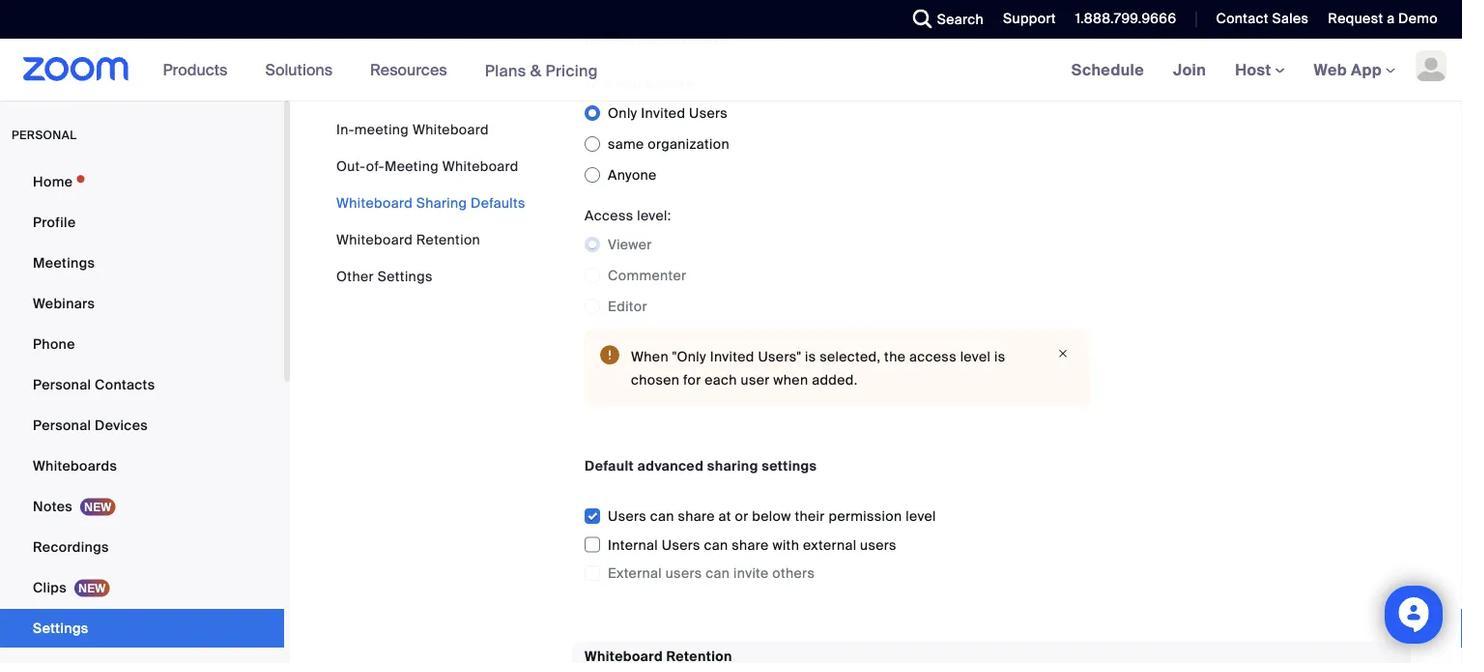 Task type: locate. For each thing, give the bounding box(es) containing it.
settings inside personal menu menu
[[33, 619, 88, 637]]

0 vertical spatial invited
[[641, 104, 686, 122]]

when "only invited users" is selected, the access level is chosen for each user when added.
[[631, 348, 1006, 389]]

1 horizontal spatial users
[[861, 536, 897, 554]]

same organization
[[608, 135, 730, 153]]

personal
[[12, 128, 77, 143]]

menu bar
[[336, 120, 526, 286]]

0 horizontal spatial is
[[805, 348, 816, 366]]

banner containing products
[[0, 39, 1463, 102]]

settings down clips
[[33, 619, 88, 637]]

invite
[[734, 565, 769, 583]]

1 vertical spatial invited
[[710, 348, 755, 366]]

1 vertical spatial level
[[906, 508, 937, 526]]

sharing
[[708, 457, 759, 475]]

their
[[795, 508, 825, 526]]

who can access:
[[585, 75, 697, 93]]

personal down phone
[[33, 376, 91, 393]]

selected,
[[820, 348, 881, 366]]

personal inside personal devices link
[[33, 416, 91, 434]]

web app
[[1314, 59, 1382, 80]]

clips link
[[0, 568, 284, 607]]

access level:
[[585, 207, 672, 224]]

users
[[689, 104, 728, 122], [608, 508, 647, 526], [662, 536, 701, 554]]

recordings link
[[0, 528, 284, 567]]

users up organization
[[689, 104, 728, 122]]

0 horizontal spatial level
[[906, 508, 937, 526]]

plans & pricing link
[[485, 60, 598, 80], [485, 60, 598, 80]]

users"
[[758, 348, 802, 366]]

settings inside menu bar
[[378, 267, 433, 285]]

1 default from the top
[[585, 30, 634, 48]]

meetings navigation
[[1057, 39, 1463, 102]]

who can access: option group
[[585, 98, 1091, 191]]

0 vertical spatial settings
[[378, 267, 433, 285]]

others
[[773, 565, 815, 583]]

1 vertical spatial users
[[666, 565, 702, 583]]

meeting
[[385, 157, 439, 175]]

products button
[[163, 39, 236, 101]]

a
[[1387, 10, 1395, 28]]

access up viewer
[[585, 207, 634, 224]]

anyone
[[608, 166, 657, 184]]

1 horizontal spatial settings
[[378, 267, 433, 285]]

meetings link
[[0, 244, 284, 282]]

default for default access level
[[585, 30, 634, 48]]

share left at
[[678, 508, 715, 526]]

search
[[938, 10, 984, 28]]

level
[[691, 30, 727, 48]]

plans & pricing
[[485, 60, 598, 80]]

1 horizontal spatial share
[[732, 536, 769, 554]]

personal menu menu
[[0, 162, 284, 663]]

default left advanced
[[585, 457, 634, 475]]

users inside the who can access: option group
[[689, 104, 728, 122]]

host button
[[1236, 59, 1285, 80]]

0 horizontal spatial share
[[678, 508, 715, 526]]

users up internal
[[608, 508, 647, 526]]

when "only invited users" is selected, the access level is chosen for each user when added. alert
[[585, 330, 1091, 407]]

in-meeting whiteboard
[[336, 120, 489, 138]]

external users can invite others
[[608, 565, 815, 583]]

0 vertical spatial level
[[961, 348, 991, 366]]

1 vertical spatial default
[[585, 457, 634, 475]]

0 vertical spatial access
[[638, 30, 687, 48]]

level
[[961, 348, 991, 366], [906, 508, 937, 526]]

retention
[[416, 231, 481, 248]]

access:
[[646, 75, 697, 93]]

sales
[[1273, 10, 1309, 28]]

1 horizontal spatial level
[[961, 348, 991, 366]]

home link
[[0, 162, 284, 201]]

profile
[[33, 213, 76, 231]]

users right "external"
[[666, 565, 702, 583]]

personal for personal devices
[[33, 416, 91, 434]]

2 personal from the top
[[33, 416, 91, 434]]

access level: option group
[[585, 229, 1091, 322]]

can
[[618, 75, 642, 93], [650, 508, 675, 526], [704, 536, 729, 554], [706, 565, 730, 583]]

at
[[719, 508, 732, 526]]

0 horizontal spatial settings
[[33, 619, 88, 637]]

1 horizontal spatial is
[[995, 348, 1006, 366]]

access left level
[[638, 30, 687, 48]]

users down permission
[[861, 536, 897, 554]]

resources button
[[370, 39, 456, 101]]

internal users can share with external users
[[608, 536, 897, 554]]

web app button
[[1314, 59, 1396, 80]]

defaults
[[471, 194, 526, 212]]

internal
[[608, 536, 658, 554]]

0 horizontal spatial access
[[585, 207, 634, 224]]

0 horizontal spatial invited
[[641, 104, 686, 122]]

0 vertical spatial users
[[689, 104, 728, 122]]

out-
[[336, 157, 366, 175]]

0 vertical spatial personal
[[33, 376, 91, 393]]

phone
[[33, 335, 75, 353]]

chosen
[[631, 371, 680, 389]]

personal inside personal contacts link
[[33, 376, 91, 393]]

invited down access:
[[641, 104, 686, 122]]

1 vertical spatial personal
[[33, 416, 91, 434]]

support link
[[989, 0, 1061, 39], [1004, 10, 1057, 28]]

of-
[[366, 157, 385, 175]]

2 vertical spatial users
[[662, 536, 701, 554]]

is up when
[[805, 348, 816, 366]]

users up external users can invite others
[[662, 536, 701, 554]]

access
[[638, 30, 687, 48], [585, 207, 634, 224]]

2 default from the top
[[585, 457, 634, 475]]

settings down whiteboard retention
[[378, 267, 433, 285]]

whiteboards
[[33, 457, 117, 475]]

permission
[[829, 508, 903, 526]]

host
[[1236, 59, 1276, 80]]

added.
[[812, 371, 858, 389]]

join
[[1174, 59, 1207, 80]]

banner
[[0, 39, 1463, 102]]

user
[[741, 371, 770, 389]]

out-of-meeting whiteboard
[[336, 157, 519, 175]]

1 horizontal spatial invited
[[710, 348, 755, 366]]

contact sales
[[1217, 10, 1309, 28]]

request a demo link
[[1314, 0, 1463, 39], [1329, 10, 1439, 28]]

level inside when "only invited users" is selected, the access level is chosen for each user when added.
[[961, 348, 991, 366]]

share up invite
[[732, 536, 769, 554]]

0 vertical spatial users
[[861, 536, 897, 554]]

default access level
[[585, 30, 727, 48]]

0 vertical spatial default
[[585, 30, 634, 48]]

personal up whiteboards
[[33, 416, 91, 434]]

default up who
[[585, 30, 634, 48]]

invited up 'each'
[[710, 348, 755, 366]]

is left close "icon"
[[995, 348, 1006, 366]]

1 personal from the top
[[33, 376, 91, 393]]

level right access
[[961, 348, 991, 366]]

default
[[585, 30, 634, 48], [585, 457, 634, 475]]

meeting
[[355, 120, 409, 138]]

1 vertical spatial settings
[[33, 619, 88, 637]]

level for access
[[961, 348, 991, 366]]

support
[[1004, 10, 1057, 28]]

invited
[[641, 104, 686, 122], [710, 348, 755, 366]]

users can share at or below their permission level
[[608, 508, 937, 526]]

editor
[[608, 297, 648, 315]]

menu bar containing in-meeting whiteboard
[[336, 120, 526, 286]]

viewer
[[608, 236, 652, 253]]

level right permission
[[906, 508, 937, 526]]

can up internal
[[650, 508, 675, 526]]

share
[[678, 508, 715, 526], [732, 536, 769, 554]]

can up external users can invite others
[[704, 536, 729, 554]]

when
[[774, 371, 809, 389]]



Task type: vqa. For each thing, say whether or not it's contained in the screenshot.
Only invited members can access this note
no



Task type: describe. For each thing, give the bounding box(es) containing it.
webinars
[[33, 294, 95, 312]]

sharing
[[416, 194, 467, 212]]

settings link
[[0, 609, 284, 648]]

personal contacts link
[[0, 365, 284, 404]]

1.888.799.9666 button up the schedule link
[[1076, 10, 1177, 28]]

1.888.799.9666 button up schedule
[[1061, 0, 1182, 39]]

whiteboard down of-
[[336, 194, 413, 212]]

in-meeting whiteboard link
[[336, 120, 489, 138]]

whiteboard retention
[[336, 231, 481, 248]]

same
[[608, 135, 644, 153]]

other settings
[[336, 267, 433, 285]]

close image
[[1052, 345, 1075, 363]]

other settings link
[[336, 267, 433, 285]]

schedule link
[[1057, 39, 1159, 101]]

schedule
[[1072, 59, 1145, 80]]

whiteboard retention link
[[336, 231, 481, 248]]

invited inside when "only invited users" is selected, the access level is chosen for each user when added.
[[710, 348, 755, 366]]

1.888.799.9666
[[1076, 10, 1177, 28]]

can up only
[[618, 75, 642, 93]]

demo
[[1399, 10, 1439, 28]]

level:
[[637, 207, 672, 224]]

whiteboard up the defaults
[[443, 157, 519, 175]]

whiteboard up 'other settings'
[[336, 231, 413, 248]]

personal devices link
[[0, 406, 284, 445]]

join link
[[1159, 39, 1221, 101]]

each
[[705, 371, 737, 389]]

product information navigation
[[149, 39, 613, 102]]

only invited users
[[608, 104, 728, 122]]

"only
[[673, 348, 707, 366]]

for
[[684, 371, 701, 389]]

solutions button
[[265, 39, 341, 101]]

profile picture image
[[1416, 50, 1447, 81]]

other
[[336, 267, 374, 285]]

2 is from the left
[[995, 348, 1006, 366]]

default for default advanced sharing settings
[[585, 457, 634, 475]]

meetings
[[33, 254, 95, 272]]

or
[[735, 508, 749, 526]]

whiteboard up out-of-meeting whiteboard link
[[413, 120, 489, 138]]

below
[[752, 508, 791, 526]]

1 is from the left
[[805, 348, 816, 366]]

notes
[[33, 497, 73, 515]]

whiteboards link
[[0, 447, 284, 485]]

products
[[163, 59, 228, 80]]

resources
[[370, 59, 447, 80]]

profile link
[[0, 203, 284, 242]]

in-
[[336, 120, 355, 138]]

clips
[[33, 579, 67, 597]]

whiteboard sharing defaults
[[336, 194, 526, 212]]

personal for personal contacts
[[33, 376, 91, 393]]

the
[[885, 348, 906, 366]]

level for permission
[[906, 508, 937, 526]]

whiteboard sharing defaults link
[[336, 194, 526, 212]]

request a demo
[[1329, 10, 1439, 28]]

commenter
[[608, 267, 687, 284]]

phone link
[[0, 325, 284, 364]]

contact
[[1217, 10, 1269, 28]]

out-of-meeting whiteboard link
[[336, 157, 519, 175]]

who
[[585, 75, 614, 93]]

1 horizontal spatial access
[[638, 30, 687, 48]]

1 vertical spatial share
[[732, 536, 769, 554]]

zoom logo image
[[23, 57, 129, 81]]

plans
[[485, 60, 526, 80]]

1 vertical spatial access
[[585, 207, 634, 224]]

search button
[[899, 0, 989, 39]]

settings
[[762, 457, 817, 475]]

personal devices
[[33, 416, 148, 434]]

external
[[803, 536, 857, 554]]

0 vertical spatial share
[[678, 508, 715, 526]]

notes link
[[0, 487, 284, 526]]

pricing
[[546, 60, 598, 80]]

web
[[1314, 59, 1348, 80]]

can left invite
[[706, 565, 730, 583]]

when
[[631, 348, 669, 366]]

with
[[773, 536, 800, 554]]

only
[[608, 104, 638, 122]]

1 vertical spatial users
[[608, 508, 647, 526]]

access
[[910, 348, 957, 366]]

&
[[530, 60, 542, 80]]

personal contacts
[[33, 376, 155, 393]]

devices
[[95, 416, 148, 434]]

external
[[608, 565, 662, 583]]

solutions
[[265, 59, 333, 80]]

advanced
[[638, 457, 704, 475]]

warning image
[[600, 345, 620, 365]]

invited inside the who can access: option group
[[641, 104, 686, 122]]

contacts
[[95, 376, 155, 393]]

0 horizontal spatial users
[[666, 565, 702, 583]]

organization
[[648, 135, 730, 153]]

home
[[33, 173, 73, 190]]



